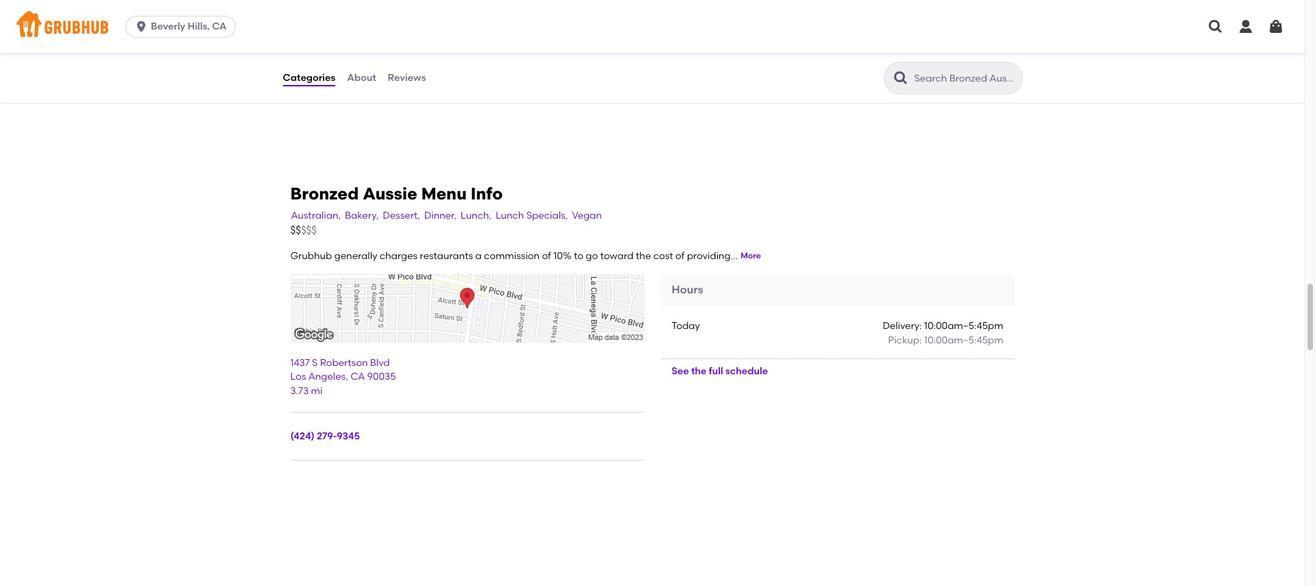 Task type: describe. For each thing, give the bounding box(es) containing it.
aussie
[[363, 184, 417, 204]]

australian, button
[[290, 208, 342, 223]]

svg image
[[135, 20, 148, 34]]

lunch
[[496, 210, 524, 221]]

10%
[[554, 250, 572, 262]]

see the full schedule button
[[661, 359, 779, 384]]

beverly
[[151, 21, 185, 32]]

menu
[[421, 184, 467, 204]]

bronzed aussie menu info
[[290, 184, 503, 204]]

...
[[731, 250, 738, 262]]

los
[[290, 371, 306, 383]]

pickup:
[[888, 335, 922, 346]]

2 of from the left
[[676, 250, 685, 262]]

dessert,
[[383, 210, 420, 221]]

charges
[[380, 250, 418, 262]]

toward
[[601, 250, 634, 262]]

2 svg image from the left
[[1238, 19, 1255, 35]]

specials,
[[527, 210, 568, 221]]

dinner, button
[[424, 208, 457, 223]]

restaurants
[[420, 250, 473, 262]]

pickup: 10:00am–5:45pm
[[888, 335, 1004, 346]]

bakery,
[[345, 210, 379, 221]]

search icon image
[[893, 70, 909, 86]]

1437
[[290, 357, 310, 369]]

today
[[672, 321, 700, 332]]

$$
[[290, 224, 301, 237]]

0 vertical spatial the
[[636, 250, 651, 262]]

lunch,
[[461, 210, 492, 221]]

vegan
[[572, 210, 602, 221]]

voss water image
[[607, 0, 710, 89]]

schedule
[[726, 365, 768, 377]]

ca inside button
[[212, 21, 227, 32]]

more
[[741, 251, 761, 261]]

(424)
[[290, 431, 315, 442]]

ca inside 1437 s robertson blvd los angeles , ca 90035 3.73 mi
[[351, 371, 365, 383]]

about button
[[347, 54, 377, 103]]

bakery, button
[[344, 208, 380, 223]]

dinner,
[[424, 210, 457, 221]]

9345
[[337, 431, 360, 442]]

1437 s robertson blvd los angeles , ca 90035 3.73 mi
[[290, 357, 396, 397]]

cost
[[654, 250, 673, 262]]

3 svg image from the left
[[1268, 19, 1285, 35]]

commission
[[484, 250, 540, 262]]

hours
[[672, 283, 703, 296]]

lunch, button
[[460, 208, 492, 223]]

see the full schedule
[[672, 365, 768, 377]]

beverly hills, ca
[[151, 21, 227, 32]]

(424) 279-9345
[[290, 431, 360, 442]]

90035
[[367, 371, 396, 383]]

delivery: 10:00am–5:45pm
[[883, 321, 1004, 332]]

Search Bronzed Aussie search field
[[913, 72, 1018, 85]]

blvd
[[370, 357, 390, 369]]



Task type: vqa. For each thing, say whether or not it's contained in the screenshot.
The Commission
yes



Task type: locate. For each thing, give the bounding box(es) containing it.
0 vertical spatial 10:00am–5:45pm
[[924, 321, 1004, 332]]

1 horizontal spatial the
[[691, 365, 707, 377]]

bronzed
[[290, 184, 359, 204]]

0 horizontal spatial svg image
[[1208, 19, 1224, 35]]

1 vertical spatial the
[[691, 365, 707, 377]]

ca right hills,
[[212, 21, 227, 32]]

robertson
[[320, 357, 368, 369]]

10:00am–5:45pm for pickup: 10:00am–5:45pm
[[924, 335, 1004, 346]]

beverly hills, ca button
[[126, 16, 241, 38]]

reviews
[[388, 72, 426, 84]]

go
[[586, 250, 598, 262]]

0 horizontal spatial ca
[[212, 21, 227, 32]]

2 10:00am–5:45pm from the top
[[924, 335, 1004, 346]]

0 horizontal spatial of
[[542, 250, 551, 262]]

about
[[347, 72, 376, 84]]

vegan button
[[572, 208, 603, 223]]

more button
[[741, 251, 761, 263]]

mi
[[311, 385, 323, 397]]

svg image
[[1208, 19, 1224, 35], [1238, 19, 1255, 35], [1268, 19, 1285, 35]]

reviews button
[[387, 54, 427, 103]]

info
[[471, 184, 503, 204]]

$$$$$
[[290, 224, 317, 237]]

1 of from the left
[[542, 250, 551, 262]]

1 horizontal spatial of
[[676, 250, 685, 262]]

the
[[636, 250, 651, 262], [691, 365, 707, 377]]

see
[[672, 365, 689, 377]]

the left full
[[691, 365, 707, 377]]

grubhub
[[290, 250, 332, 262]]

of left 10%
[[542, 250, 551, 262]]

2 horizontal spatial svg image
[[1268, 19, 1285, 35]]

generally
[[334, 250, 377, 262]]

3.73
[[290, 385, 309, 397]]

10:00am–5:45pm
[[924, 321, 1004, 332], [924, 335, 1004, 346]]

main navigation navigation
[[0, 0, 1305, 54]]

10:00am–5:45pm for delivery: 10:00am–5:45pm
[[924, 321, 1004, 332]]

0 vertical spatial ca
[[212, 21, 227, 32]]

a
[[476, 250, 482, 262]]

1 horizontal spatial svg image
[[1238, 19, 1255, 35]]

categories
[[283, 72, 336, 84]]

279-
[[317, 431, 337, 442]]

delivery:
[[883, 321, 922, 332]]

10:00am–5:45pm up pickup: 10:00am–5:45pm
[[924, 321, 1004, 332]]

the inside button
[[691, 365, 707, 377]]

ca
[[212, 21, 227, 32], [351, 371, 365, 383]]

full
[[709, 365, 723, 377]]

1 vertical spatial 10:00am–5:45pm
[[924, 335, 1004, 346]]

1 10:00am–5:45pm from the top
[[924, 321, 1004, 332]]

s
[[312, 357, 318, 369]]

the left cost
[[636, 250, 651, 262]]

0 horizontal spatial the
[[636, 250, 651, 262]]

australian,
[[291, 210, 341, 221]]

categories button
[[282, 54, 336, 103]]

of
[[542, 250, 551, 262], [676, 250, 685, 262]]

ca right ,
[[351, 371, 365, 383]]

australian, bakery, dessert, dinner, lunch, lunch specials, vegan
[[291, 210, 602, 221]]

lunch specials, button
[[495, 208, 569, 223]]

angeles
[[308, 371, 346, 383]]

grubhub generally charges restaurants a commission of 10% to go toward the cost of providing ... more
[[290, 250, 761, 262]]

providing
[[687, 250, 731, 262]]

1 horizontal spatial ca
[[351, 371, 365, 383]]

(424) 279-9345 button
[[290, 430, 360, 444]]

,
[[346, 371, 348, 383]]

dessert, button
[[382, 208, 421, 223]]

10:00am–5:45pm down "delivery: 10:00am–5:45pm"
[[924, 335, 1004, 346]]

to
[[574, 250, 584, 262]]

1 vertical spatial ca
[[351, 371, 365, 383]]

of right cost
[[676, 250, 685, 262]]

hills,
[[188, 21, 210, 32]]

1 svg image from the left
[[1208, 19, 1224, 35]]



